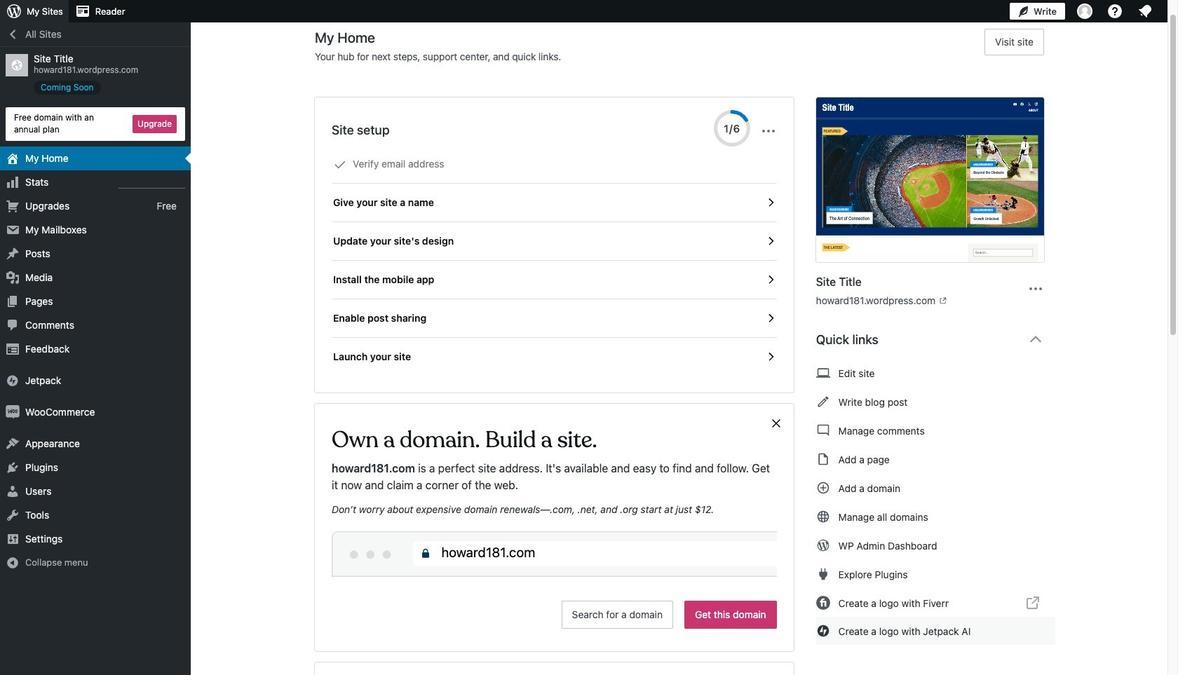 Task type: vqa. For each thing, say whether or not it's contained in the screenshot.
edit image
yes



Task type: locate. For each thing, give the bounding box(es) containing it.
laptop image
[[816, 365, 831, 382]]

launchpad checklist element
[[332, 145, 777, 376]]

more options for site site title image
[[1028, 280, 1045, 297]]

main content
[[315, 29, 1056, 676]]

task enabled image
[[765, 196, 777, 209], [765, 274, 777, 286], [765, 312, 777, 325], [765, 351, 777, 363]]

progress bar
[[714, 110, 751, 147]]

0 vertical spatial img image
[[6, 374, 20, 388]]

3 task enabled image from the top
[[765, 312, 777, 325]]

my profile image
[[1078, 4, 1093, 19]]

1 task enabled image from the top
[[765, 196, 777, 209]]

edit image
[[816, 394, 831, 410]]

4 task enabled image from the top
[[765, 351, 777, 363]]

1 vertical spatial img image
[[6, 405, 20, 419]]

2 task enabled image from the top
[[765, 274, 777, 286]]

manage your notifications image
[[1137, 3, 1154, 20]]

dismiss domain name promotion image
[[770, 415, 783, 432]]

img image
[[6, 374, 20, 388], [6, 405, 20, 419]]



Task type: describe. For each thing, give the bounding box(es) containing it.
1 img image from the top
[[6, 374, 20, 388]]

highest hourly views 0 image
[[119, 179, 185, 188]]

dismiss settings image
[[760, 123, 777, 140]]

2 img image from the top
[[6, 405, 20, 419]]

help image
[[1107, 3, 1124, 20]]

mode_comment image
[[816, 422, 831, 439]]

insert_drive_file image
[[816, 451, 831, 468]]

task enabled image
[[765, 235, 777, 248]]



